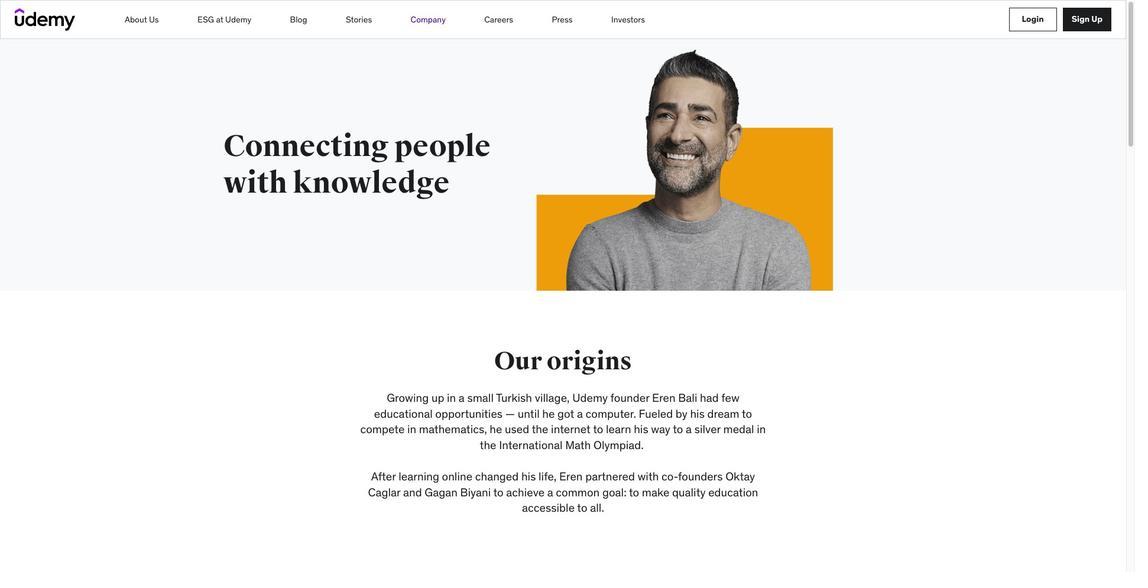 Task type: locate. For each thing, give the bounding box(es) containing it.
his up the achieve
[[522, 470, 536, 484]]

in
[[447, 391, 456, 405], [408, 423, 417, 437], [757, 423, 767, 437]]

udemy up computer. at the right of the page
[[573, 391, 608, 405]]

to right goal: at the bottom
[[629, 485, 640, 500]]

goal:
[[603, 485, 627, 500]]

1 horizontal spatial udemy
[[573, 391, 608, 405]]

0 vertical spatial eren
[[653, 391, 676, 405]]

0 horizontal spatial udemy
[[225, 14, 252, 25]]

2 vertical spatial his
[[522, 470, 536, 484]]

investors link
[[611, 8, 646, 31]]

he
[[543, 407, 555, 421], [490, 423, 503, 437]]

1 horizontal spatial eren
[[653, 391, 676, 405]]

gagan
[[425, 485, 458, 500]]

online
[[442, 470, 473, 484]]

common
[[556, 485, 600, 500]]

a down by
[[686, 423, 692, 437]]

to left all.
[[578, 501, 588, 515]]

about
[[125, 14, 147, 25]]

our
[[495, 347, 542, 377]]

after
[[371, 470, 396, 484]]

he left used in the left bottom of the page
[[490, 423, 503, 437]]

1 horizontal spatial with
[[638, 470, 659, 484]]

eren
[[653, 391, 676, 405], [560, 470, 583, 484]]

udemy
[[225, 14, 252, 25], [573, 391, 608, 405]]

his left way
[[634, 423, 649, 437]]

with inside connecting people with knowledge
[[224, 165, 288, 202]]

dream
[[708, 407, 740, 421]]

eren inside growing up in a small turkish village, udemy founder eren bali had few educational opportunities — until he got a computer. fueled by his dream to compete in mathematics, he used the internet to learn his way to a silver medal in the international math olympiad.
[[653, 391, 676, 405]]

growing up in a small turkish village, udemy founder eren bali had few educational opportunities — until he got a computer. fueled by his dream to compete in mathematics, he used the internet to learn his way to a silver medal in the international math olympiad.
[[361, 391, 767, 452]]

quality
[[673, 485, 706, 500]]

compete
[[361, 423, 405, 437]]

village,
[[535, 391, 570, 405]]

at
[[216, 14, 223, 25]]

co-
[[662, 470, 679, 484]]

1 vertical spatial the
[[480, 438, 497, 452]]

turkish
[[496, 391, 533, 405]]

0 vertical spatial he
[[543, 407, 555, 421]]

connecting
[[224, 128, 389, 165]]

silver
[[695, 423, 721, 437]]

0 horizontal spatial he
[[490, 423, 503, 437]]

careers link
[[484, 8, 514, 31]]

in down educational
[[408, 423, 417, 437]]

to down computer. at the right of the page
[[594, 423, 604, 437]]

with inside the after learning online changed his life, eren partnered with co-founders oktay caglar and gagan biyani to achieve a common goal: to make quality education accessible to all.
[[638, 470, 659, 484]]

eren up the common
[[560, 470, 583, 484]]

2 horizontal spatial his
[[691, 407, 705, 421]]

sign up
[[1072, 14, 1103, 24]]

accessible
[[522, 501, 575, 515]]

in right medal
[[757, 423, 767, 437]]

to up medal
[[742, 407, 753, 421]]

the
[[532, 423, 549, 437], [480, 438, 497, 452]]

1 horizontal spatial the
[[532, 423, 549, 437]]

knowledge
[[293, 165, 450, 202]]

1 vertical spatial eren
[[560, 470, 583, 484]]

1 vertical spatial he
[[490, 423, 503, 437]]

olympiad.
[[594, 438, 644, 452]]

with
[[224, 165, 288, 202], [638, 470, 659, 484]]

got
[[558, 407, 575, 421]]

0 horizontal spatial the
[[480, 438, 497, 452]]

udemy right at
[[225, 14, 252, 25]]

0 horizontal spatial eren
[[560, 470, 583, 484]]

esg at udemy link
[[197, 8, 252, 31]]

up
[[432, 391, 445, 405]]

1 vertical spatial his
[[634, 423, 649, 437]]

stories
[[346, 14, 372, 25]]

—
[[506, 407, 515, 421]]

he down village,
[[543, 407, 555, 421]]

our origins
[[495, 347, 633, 377]]

a up accessible on the bottom of the page
[[548, 485, 554, 500]]

learn
[[606, 423, 632, 437]]

education
[[709, 485, 759, 500]]

us
[[149, 14, 159, 25]]

udemy image
[[15, 8, 75, 31]]

computer.
[[586, 407, 637, 421]]

the up changed
[[480, 438, 497, 452]]

eren up fueled
[[653, 391, 676, 405]]

his
[[691, 407, 705, 421], [634, 423, 649, 437], [522, 470, 536, 484]]

changed
[[476, 470, 519, 484]]

in right up
[[447, 391, 456, 405]]

his inside the after learning online changed his life, eren partnered with co-founders oktay caglar and gagan biyani to achieve a common goal: to make quality education accessible to all.
[[522, 470, 536, 484]]

0 vertical spatial with
[[224, 165, 288, 202]]

blog
[[290, 14, 307, 25]]

2 horizontal spatial in
[[757, 423, 767, 437]]

fueled
[[639, 407, 673, 421]]

1 horizontal spatial he
[[543, 407, 555, 421]]

founder
[[611, 391, 650, 405]]

his right by
[[691, 407, 705, 421]]

1 vertical spatial udemy
[[573, 391, 608, 405]]

press link
[[552, 8, 574, 31]]

0 horizontal spatial with
[[224, 165, 288, 202]]

a
[[459, 391, 465, 405], [577, 407, 583, 421], [686, 423, 692, 437], [548, 485, 554, 500]]

careers
[[485, 14, 514, 25]]

1 horizontal spatial his
[[634, 423, 649, 437]]

life,
[[539, 470, 557, 484]]

to
[[742, 407, 753, 421], [594, 423, 604, 437], [673, 423, 684, 437], [494, 485, 504, 500], [629, 485, 640, 500], [578, 501, 588, 515]]

to down by
[[673, 423, 684, 437]]

1 vertical spatial with
[[638, 470, 659, 484]]

international
[[499, 438, 563, 452]]

0 horizontal spatial his
[[522, 470, 536, 484]]

the up international
[[532, 423, 549, 437]]



Task type: vqa. For each thing, say whether or not it's contained in the screenshot.
the right The
yes



Task type: describe. For each thing, give the bounding box(es) containing it.
founders
[[679, 470, 723, 484]]

sign up link
[[1064, 8, 1112, 31]]

press
[[552, 14, 573, 25]]

esg
[[198, 14, 214, 25]]

mathematics,
[[419, 423, 487, 437]]

after learning online changed his life, eren partnered with co-founders oktay caglar and gagan biyani to achieve a common goal: to make quality education accessible to all.
[[368, 470, 759, 515]]

company link
[[410, 8, 447, 31]]

a up opportunities
[[459, 391, 465, 405]]

people
[[395, 128, 491, 165]]

until
[[518, 407, 540, 421]]

udemy inside growing up in a small turkish village, udemy founder eren bali had few educational opportunities — until he got a computer. fueled by his dream to compete in mathematics, he used the internet to learn his way to a silver medal in the international math olympiad.
[[573, 391, 608, 405]]

blog link
[[290, 8, 308, 31]]

company
[[411, 14, 446, 25]]

esg at udemy
[[198, 14, 252, 25]]

0 vertical spatial his
[[691, 407, 705, 421]]

small
[[468, 391, 494, 405]]

math
[[566, 438, 591, 452]]

biyani
[[461, 485, 491, 500]]

0 vertical spatial the
[[532, 423, 549, 437]]

bali
[[679, 391, 698, 405]]

achieve
[[507, 485, 545, 500]]

login
[[1023, 14, 1045, 24]]

a right got
[[577, 407, 583, 421]]

educational
[[374, 407, 433, 421]]

all.
[[591, 501, 605, 515]]

0 vertical spatial udemy
[[225, 14, 252, 25]]

had
[[701, 391, 719, 405]]

learning
[[399, 470, 440, 484]]

few
[[722, 391, 740, 405]]

and
[[404, 485, 422, 500]]

0 horizontal spatial in
[[408, 423, 417, 437]]

oktay
[[726, 470, 756, 484]]

make
[[642, 485, 670, 500]]

growing
[[387, 391, 429, 405]]

to down changed
[[494, 485, 504, 500]]

about us
[[125, 14, 159, 25]]

medal
[[724, 423, 755, 437]]

by
[[676, 407, 688, 421]]

eren inside the after learning online changed his life, eren partnered with co-founders oktay caglar and gagan biyani to achieve a common goal: to make quality education accessible to all.
[[560, 470, 583, 484]]

about us link
[[124, 8, 160, 31]]

internet
[[551, 423, 591, 437]]

caglar
[[368, 485, 401, 500]]

a inside the after learning online changed his life, eren partnered with co-founders oktay caglar and gagan biyani to achieve a common goal: to make quality education accessible to all.
[[548, 485, 554, 500]]

investors
[[612, 14, 646, 25]]

up
[[1092, 14, 1103, 24]]

partnered
[[586, 470, 635, 484]]

connecting people with knowledge
[[224, 128, 491, 202]]

sign
[[1072, 14, 1091, 24]]

origins
[[547, 347, 633, 377]]

used
[[505, 423, 530, 437]]

opportunities
[[436, 407, 503, 421]]

way
[[652, 423, 671, 437]]

stories link
[[345, 8, 373, 31]]

login link
[[1010, 8, 1058, 31]]

1 horizontal spatial in
[[447, 391, 456, 405]]



